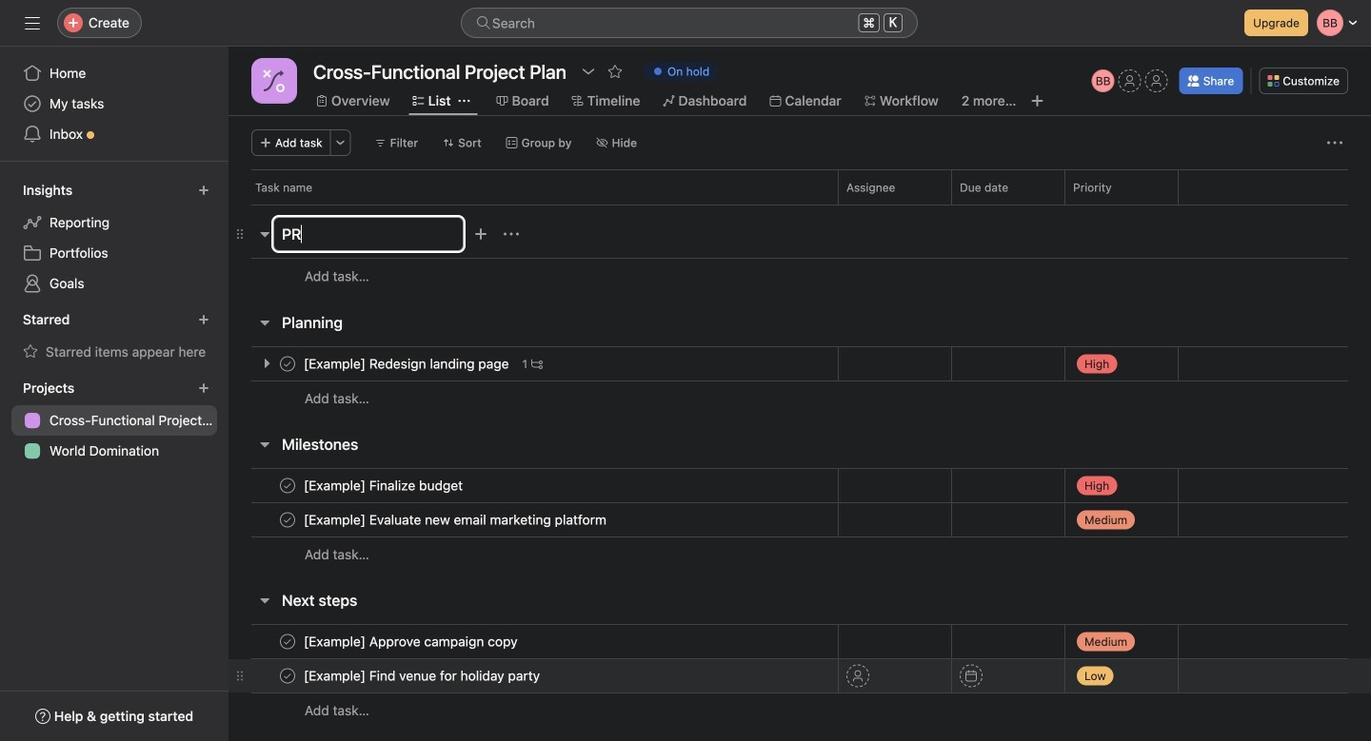 Task type: describe. For each thing, give the bounding box(es) containing it.
add a task to this group image
[[473, 227, 489, 242]]

task name text field for '[example] find venue for holiday party' cell
[[300, 667, 546, 686]]

1 subtask image
[[531, 359, 543, 370]]

task name text field for [example] finalize budget cell
[[300, 477, 469, 496]]

add tab image
[[1030, 93, 1045, 109]]

hide sidebar image
[[25, 15, 40, 30]]

insights element
[[0, 173, 229, 303]]

mark complete checkbox for task name text field in [example] evaluate new email marketing platform cell
[[276, 509, 299, 532]]

starred element
[[0, 303, 229, 371]]

1 horizontal spatial more actions image
[[1328, 135, 1343, 150]]

show options image
[[581, 64, 596, 79]]

add to starred image
[[608, 64, 623, 79]]

task name text field inside [example] redesign landing page cell
[[300, 355, 515, 374]]

mark complete checkbox inside [example] finalize budget cell
[[276, 475, 299, 498]]

task name text field for [example] evaluate new email marketing platform cell
[[300, 511, 612, 530]]

header next steps tree grid
[[229, 625, 1371, 729]]

[example] redesign landing page cell
[[229, 347, 838, 382]]

[example] find venue for holiday party cell
[[229, 659, 838, 694]]

mark complete image for task name text box within '[example] find venue for holiday party' cell
[[276, 665, 299, 688]]

[example] approve campaign copy cell
[[229, 625, 838, 660]]

mark complete checkbox inside [example] redesign landing page cell
[[276, 353, 299, 376]]

collapse task list for this group image
[[257, 437, 272, 452]]

mark complete image for mark complete checkbox inside the [example] redesign landing page cell
[[276, 353, 299, 376]]

global element
[[0, 47, 229, 161]]

expand subtask list for the task [example] redesign landing page image
[[259, 356, 274, 371]]

task name text field for the [example] approve campaign copy cell
[[300, 633, 523, 652]]

new insights image
[[198, 185, 210, 196]]

tab actions image
[[459, 95, 470, 107]]

header milestones tree grid
[[229, 469, 1371, 572]]

mark complete checkbox for task name text box within '[example] find venue for holiday party' cell
[[276, 665, 299, 688]]

mark complete checkbox for task name text field in the the [example] approve campaign copy cell
[[276, 631, 299, 654]]

mark complete image for task name text field in [example] evaluate new email marketing platform cell
[[276, 509, 299, 532]]



Task type: locate. For each thing, give the bounding box(es) containing it.
mark complete checkbox inside [example] evaluate new email marketing platform cell
[[276, 509, 299, 532]]

3 mark complete image from the top
[[276, 665, 299, 688]]

more actions image
[[1328, 135, 1343, 150], [335, 137, 346, 149]]

1 vertical spatial collapse task list for this group image
[[257, 315, 272, 330]]

collapse task list for this group image
[[257, 227, 272, 242], [257, 315, 272, 330], [257, 593, 272, 609]]

2 mark complete checkbox from the top
[[276, 631, 299, 654]]

mark complete image for mark complete checkbox in the [example] finalize budget cell
[[276, 475, 299, 498]]

1 vertical spatial task name text field
[[300, 667, 546, 686]]

Task name text field
[[300, 355, 515, 374], [300, 511, 612, 530], [300, 633, 523, 652]]

1 vertical spatial mark complete checkbox
[[276, 475, 299, 498]]

1 collapse task list for this group image from the top
[[257, 227, 272, 242]]

0 vertical spatial task name text field
[[300, 477, 469, 496]]

collapse task list for this group image for header planning tree grid
[[257, 315, 272, 330]]

0 vertical spatial collapse task list for this group image
[[257, 227, 272, 242]]

Mark complete checkbox
[[276, 353, 299, 376], [276, 475, 299, 498]]

mark complete checkbox inside '[example] find venue for holiday party' cell
[[276, 665, 299, 688]]

2 vertical spatial collapse task list for this group image
[[257, 593, 272, 609]]

mark complete image inside '[example] find venue for holiday party' cell
[[276, 665, 299, 688]]

1 task name text field from the top
[[300, 355, 515, 374]]

1 vertical spatial mark complete checkbox
[[276, 631, 299, 654]]

0 horizontal spatial more actions image
[[335, 137, 346, 149]]

1 mark complete checkbox from the top
[[276, 353, 299, 376]]

2 vertical spatial mark complete image
[[276, 665, 299, 688]]

0 vertical spatial mark complete image
[[276, 353, 299, 376]]

2 task name text field from the top
[[300, 511, 612, 530]]

mark complete image for task name text field in the the [example] approve campaign copy cell
[[276, 631, 299, 654]]

collapse task list for this group image for header next steps tree grid
[[257, 593, 272, 609]]

New section text field
[[273, 217, 464, 251]]

0 vertical spatial mark complete checkbox
[[276, 353, 299, 376]]

2 mark complete image from the top
[[276, 475, 299, 498]]

new project or portfolio image
[[198, 383, 210, 394]]

2 collapse task list for this group image from the top
[[257, 315, 272, 330]]

Search tasks, projects, and more text field
[[461, 8, 918, 38]]

2 mark complete image from the top
[[276, 631, 299, 654]]

None field
[[461, 8, 918, 38]]

2 task name text field from the top
[[300, 667, 546, 686]]

1 vertical spatial mark complete image
[[276, 631, 299, 654]]

2 vertical spatial mark complete checkbox
[[276, 665, 299, 688]]

Task name text field
[[300, 477, 469, 496], [300, 667, 546, 686]]

line_and_symbols image
[[263, 70, 286, 92]]

[example] finalize budget cell
[[229, 469, 838, 504]]

task name text field inside '[example] find venue for holiday party' cell
[[300, 667, 546, 686]]

Mark complete checkbox
[[276, 509, 299, 532], [276, 631, 299, 654], [276, 665, 299, 688]]

2 mark complete checkbox from the top
[[276, 475, 299, 498]]

0 vertical spatial mark complete image
[[276, 509, 299, 532]]

0 vertical spatial task name text field
[[300, 355, 515, 374]]

task name text field inside the [example] approve campaign copy cell
[[300, 633, 523, 652]]

more section actions image
[[504, 227, 519, 242]]

task name text field inside [example] evaluate new email marketing platform cell
[[300, 511, 612, 530]]

1 task name text field from the top
[[300, 477, 469, 496]]

mark complete image inside the [example] approve campaign copy cell
[[276, 631, 299, 654]]

mark complete image
[[276, 509, 299, 532], [276, 631, 299, 654], [276, 665, 299, 688]]

projects element
[[0, 371, 229, 470]]

[example] evaluate new email marketing platform cell
[[229, 503, 838, 538]]

task name text field inside [example] finalize budget cell
[[300, 477, 469, 496]]

1 vertical spatial task name text field
[[300, 511, 612, 530]]

1 mark complete image from the top
[[276, 353, 299, 376]]

mark complete image inside [example] evaluate new email marketing platform cell
[[276, 509, 299, 532]]

mark complete checkbox inside the [example] approve campaign copy cell
[[276, 631, 299, 654]]

None text field
[[309, 54, 571, 89]]

3 collapse task list for this group image from the top
[[257, 593, 272, 609]]

1 vertical spatial mark complete image
[[276, 475, 299, 498]]

mark complete image inside [example] finalize budget cell
[[276, 475, 299, 498]]

add items to starred image
[[198, 314, 210, 326]]

row
[[229, 170, 1371, 205], [251, 204, 1348, 206], [229, 258, 1371, 294], [229, 347, 1371, 382], [229, 381, 1371, 416], [229, 469, 1371, 504], [229, 503, 1371, 538], [229, 537, 1371, 572], [229, 625, 1371, 660], [229, 659, 1371, 694], [229, 693, 1371, 729]]

2 vertical spatial task name text field
[[300, 633, 523, 652]]

mark complete image
[[276, 353, 299, 376], [276, 475, 299, 498]]

header planning tree grid
[[229, 347, 1371, 416]]

3 task name text field from the top
[[300, 633, 523, 652]]

mark complete image inside [example] redesign landing page cell
[[276, 353, 299, 376]]

manage project members image
[[1092, 70, 1115, 92]]

1 mark complete image from the top
[[276, 509, 299, 532]]

0 vertical spatial mark complete checkbox
[[276, 509, 299, 532]]

3 mark complete checkbox from the top
[[276, 665, 299, 688]]

1 mark complete checkbox from the top
[[276, 509, 299, 532]]



Task type: vqa. For each thing, say whether or not it's contained in the screenshot.
1st "Simon"
no



